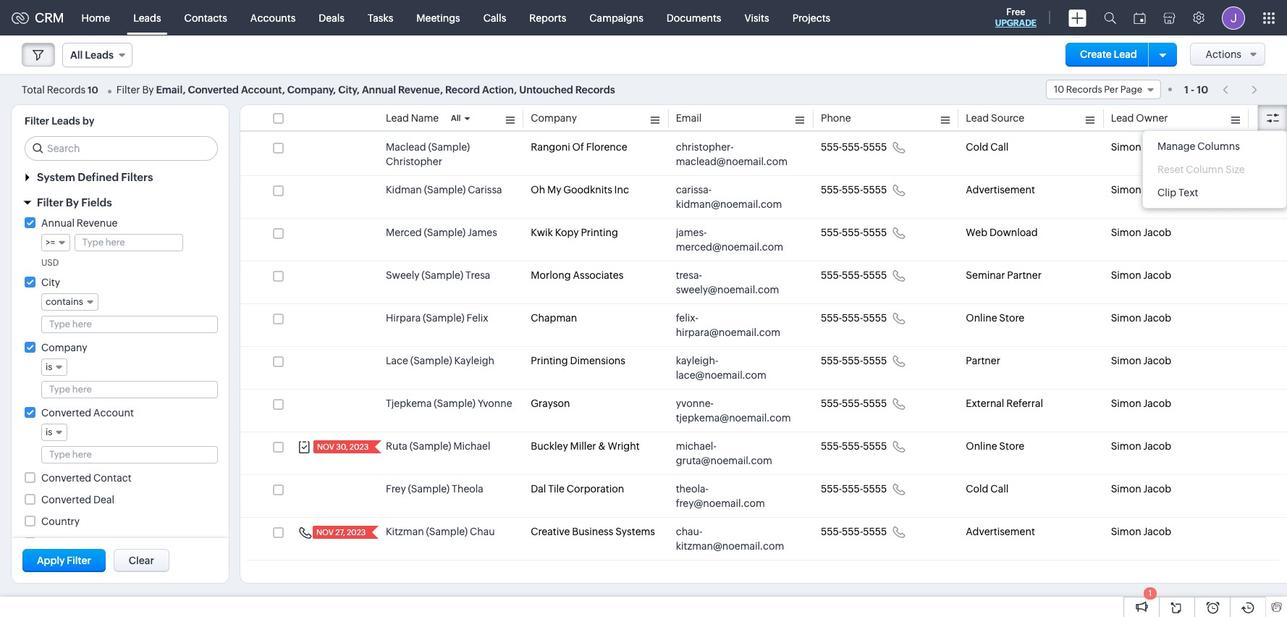 Task type: vqa. For each thing, say whether or not it's contained in the screenshot.


Task type: describe. For each thing, give the bounding box(es) containing it.
filter for filter leads by
[[25, 115, 49, 127]]

sweely (sample) tresa
[[386, 269, 491, 281]]

download
[[990, 227, 1038, 238]]

10 records per page
[[1054, 84, 1143, 95]]

seminar
[[966, 269, 1005, 281]]

nov for ruta
[[317, 442, 335, 451]]

>=
[[46, 237, 55, 248]]

buckley
[[531, 440, 568, 452]]

5555 for kayleigh- lace@noemail.com
[[863, 355, 887, 366]]

(sample) for james
[[424, 227, 466, 238]]

created
[[41, 537, 79, 549]]

annual revenue
[[41, 217, 118, 229]]

simon for carissa- kidman@noemail.com
[[1111, 184, 1142, 196]]

5555 for yvonne- tjepkema@noemail.com
[[863, 398, 887, 409]]

nov 30, 2023 link
[[314, 440, 370, 453]]

merced (sample) james
[[386, 227, 497, 238]]

kidman (sample) carissa link
[[386, 182, 502, 197]]

555-555-5555 for theola- frey@noemail.com
[[821, 483, 887, 495]]

kayleigh
[[454, 355, 495, 366]]

tile
[[548, 483, 565, 495]]

1 horizontal spatial printing
[[581, 227, 618, 238]]

simon jacob for yvonne- tjepkema@noemail.com
[[1111, 398, 1172, 409]]

simon for michael- gruta@noemail.com
[[1111, 440, 1142, 452]]

records for 10
[[1067, 84, 1103, 95]]

10 inside "field"
[[1054, 84, 1065, 95]]

manage
[[1158, 140, 1196, 152]]

felix-
[[676, 312, 699, 324]]

country
[[41, 516, 80, 527]]

0 vertical spatial leads
[[133, 12, 161, 24]]

10 for 1 - 10
[[1197, 84, 1209, 95]]

home link
[[70, 0, 122, 35]]

simon jacob for tresa- sweely@noemail.com
[[1111, 269, 1172, 281]]

simon for felix- hirpara@noemail.com
[[1111, 312, 1142, 324]]

(sample) for tresa
[[422, 269, 464, 281]]

chau- kitzman@noemail.com link
[[676, 524, 792, 553]]

grayson
[[531, 398, 570, 409]]

jacob for chau- kitzman@noemail.com
[[1144, 526, 1172, 537]]

simon jacob for theola- frey@noemail.com
[[1111, 483, 1172, 495]]

(sample) for felix
[[423, 312, 465, 324]]

logo image
[[12, 12, 29, 24]]

0 horizontal spatial annual
[[41, 217, 75, 229]]

filter inside apply filter button
[[67, 555, 91, 566]]

hirpara@noemail.com
[[676, 327, 781, 338]]

type here text field for city
[[42, 316, 217, 332]]

carissa- kidman@noemail.com
[[676, 184, 782, 210]]

creative
[[531, 526, 570, 537]]

(sample) for theola
[[408, 483, 450, 495]]

dal
[[531, 483, 546, 495]]

cold call for theola- frey@noemail.com
[[966, 483, 1009, 495]]

jacob for carissa- kidman@noemail.com
[[1144, 184, 1172, 196]]

create menu image
[[1069, 9, 1087, 26]]

simon jacob for carissa- kidman@noemail.com
[[1111, 184, 1172, 196]]

merced
[[386, 227, 422, 238]]

create menu element
[[1060, 0, 1096, 35]]

christopher-
[[676, 141, 734, 153]]

converted account
[[41, 407, 134, 419]]

filter leads by
[[25, 115, 94, 127]]

actions
[[1206, 49, 1242, 60]]

action,
[[482, 84, 517, 95]]

simon jacob for felix- hirpara@noemail.com
[[1111, 312, 1172, 324]]

chau- kitzman@noemail.com
[[676, 526, 784, 552]]

2023 for ruta (sample) michael
[[350, 442, 369, 451]]

simon for tresa- sweely@noemail.com
[[1111, 269, 1142, 281]]

chau
[[470, 526, 495, 537]]

visits
[[745, 12, 770, 24]]

(sample) for chau
[[426, 526, 468, 537]]

tresa
[[466, 269, 491, 281]]

(sample) for yvonne
[[434, 398, 476, 409]]

calendar image
[[1134, 12, 1146, 24]]

frey
[[386, 483, 406, 495]]

account
[[93, 407, 134, 419]]

create lead button
[[1066, 43, 1152, 67]]

lead inside button
[[1114, 49, 1137, 60]]

felix- hirpara@noemail.com link
[[676, 311, 792, 340]]

converted for converted contact
[[41, 472, 91, 484]]

search element
[[1096, 0, 1125, 35]]

1 horizontal spatial annual
[[362, 84, 396, 95]]

row group containing maclead (sample) christopher
[[240, 133, 1288, 561]]

5555 for michael- gruta@noemail.com
[[863, 440, 887, 452]]

1 for 1
[[1149, 589, 1152, 597]]

27,
[[335, 528, 345, 537]]

nov for kitzman
[[316, 528, 334, 537]]

carissa
[[468, 184, 502, 196]]

kidman
[[386, 184, 422, 196]]

jacob for christopher- maclead@noemail.com
[[1144, 141, 1172, 153]]

dal tile corporation
[[531, 483, 624, 495]]

page
[[1121, 84, 1143, 95]]

lead for lead name
[[386, 112, 409, 124]]

is field for converted account
[[41, 424, 68, 441]]

company,
[[287, 84, 336, 95]]

10 Records Per Page field
[[1046, 80, 1162, 99]]

0 horizontal spatial company
[[41, 342, 87, 353]]

simon jacob for michael- gruta@noemail.com
[[1111, 440, 1172, 452]]

morlong associates
[[531, 269, 624, 281]]

jacob for theola- frey@noemail.com
[[1144, 483, 1172, 495]]

yvonne- tjepkema@noemail.com link
[[676, 396, 792, 425]]

defined
[[78, 171, 119, 183]]

hirpara (sample) felix link
[[386, 311, 489, 325]]

deals
[[319, 12, 345, 24]]

all for all leads
[[70, 49, 83, 61]]

phone
[[821, 112, 851, 124]]

0 vertical spatial company
[[531, 112, 577, 124]]

nov 30, 2023
[[317, 442, 369, 451]]

per
[[1104, 84, 1119, 95]]

555-555-5555 for kayleigh- lace@noemail.com
[[821, 355, 887, 366]]

cold call for christopher- maclead@noemail.com
[[966, 141, 1009, 153]]

is field for company
[[41, 358, 68, 376]]

michael-
[[676, 440, 717, 452]]

web download
[[966, 227, 1038, 238]]

simon jacob for christopher- maclead@noemail.com
[[1111, 141, 1172, 153]]

555-555-5555 for carissa- kidman@noemail.com
[[821, 184, 887, 196]]

lead for lead owner
[[1111, 112, 1134, 124]]

call for theola- frey@noemail.com
[[991, 483, 1009, 495]]

jacob for james- merced@noemail.com
[[1144, 227, 1172, 238]]

reports link
[[518, 0, 578, 35]]

frey@noemail.com
[[676, 498, 765, 509]]

fields
[[81, 196, 112, 209]]

meetings
[[417, 12, 460, 24]]

contains
[[46, 296, 83, 307]]

kayleigh-
[[676, 355, 719, 366]]

michael
[[454, 440, 491, 452]]

maclead (sample) christopher link
[[386, 140, 517, 169]]

chapman
[[531, 312, 577, 324]]

555-555-5555 for yvonne- tjepkema@noemail.com
[[821, 398, 887, 409]]

associates
[[573, 269, 624, 281]]

free upgrade
[[996, 7, 1037, 28]]

filter by email, converted account, company, city, annual revenue, record action, untouched records
[[116, 84, 615, 95]]

all for all
[[451, 114, 461, 122]]

revenue
[[77, 217, 118, 229]]

create lead
[[1080, 49, 1137, 60]]

10 for total records 10
[[88, 84, 98, 95]]

theola- frey@noemail.com
[[676, 483, 765, 509]]

projects
[[793, 12, 831, 24]]

advertisement for carissa- kidman@noemail.com
[[966, 184, 1035, 196]]

system
[[37, 171, 75, 183]]

my
[[547, 184, 562, 196]]

business
[[572, 526, 614, 537]]

james- merced@noemail.com link
[[676, 225, 792, 254]]

0 vertical spatial type here text field
[[75, 235, 182, 251]]

Search text field
[[25, 137, 217, 160]]



Task type: locate. For each thing, give the bounding box(es) containing it.
0 horizontal spatial all
[[70, 49, 83, 61]]

1 simon jacob from the top
[[1111, 141, 1172, 153]]

5555 for carissa- kidman@noemail.com
[[863, 184, 887, 196]]

1 vertical spatial is
[[46, 427, 52, 437]]

(sample) inside maclead (sample) christopher
[[428, 141, 470, 153]]

0 horizontal spatial partner
[[966, 355, 1001, 366]]

theola
[[452, 483, 484, 495]]

10 left per in the top of the page
[[1054, 84, 1065, 95]]

555-555-5555 for james- merced@noemail.com
[[821, 227, 887, 238]]

crm link
[[12, 10, 64, 25]]

converted for converted deal
[[41, 494, 91, 505]]

2 horizontal spatial leads
[[133, 12, 161, 24]]

1 horizontal spatial leads
[[85, 49, 114, 61]]

store for michael- gruta@noemail.com
[[1000, 440, 1025, 452]]

hirpara (sample) felix
[[386, 312, 489, 324]]

online for michael- gruta@noemail.com
[[966, 440, 998, 452]]

records inside "field"
[[1067, 84, 1103, 95]]

company up rangoni at the left of the page
[[531, 112, 577, 124]]

7 simon jacob from the top
[[1111, 398, 1172, 409]]

9 5555 from the top
[[863, 483, 887, 495]]

1 store from the top
[[1000, 312, 1025, 324]]

by for fields
[[66, 196, 79, 209]]

oh
[[531, 184, 545, 196]]

source
[[991, 112, 1025, 124]]

4 simon from the top
[[1111, 269, 1142, 281]]

(sample) right ruta
[[410, 440, 451, 452]]

2 online store from the top
[[966, 440, 1025, 452]]

8 jacob from the top
[[1144, 440, 1172, 452]]

1 vertical spatial is field
[[41, 424, 68, 441]]

1 horizontal spatial 10
[[1054, 84, 1065, 95]]

manage columns
[[1158, 140, 1240, 152]]

(sample) inside kitzman (sample) chau link
[[426, 526, 468, 537]]

0 horizontal spatial leads
[[52, 115, 80, 127]]

of
[[572, 141, 584, 153]]

0 vertical spatial all
[[70, 49, 83, 61]]

merced (sample) james link
[[386, 225, 497, 240]]

calls link
[[472, 0, 518, 35]]

online store for michael- gruta@noemail.com
[[966, 440, 1025, 452]]

1 is field from the top
[[41, 358, 68, 376]]

8 5555 from the top
[[863, 440, 887, 452]]

10 555-555-5555 from the top
[[821, 526, 887, 537]]

0 horizontal spatial printing
[[531, 355, 568, 366]]

1 5555 from the top
[[863, 141, 887, 153]]

5555 for james- merced@noemail.com
[[863, 227, 887, 238]]

meetings link
[[405, 0, 472, 35]]

0 vertical spatial cold call
[[966, 141, 1009, 153]]

filter down 'system'
[[37, 196, 63, 209]]

store down seminar partner at the right top of the page
[[1000, 312, 1025, 324]]

0 vertical spatial annual
[[362, 84, 396, 95]]

cold for theola- frey@noemail.com
[[966, 483, 989, 495]]

(sample) inside hirpara (sample) felix link
[[423, 312, 465, 324]]

referral
[[1007, 398, 1044, 409]]

9 simon from the top
[[1111, 483, 1142, 495]]

profile element
[[1214, 0, 1254, 35]]

1 is from the top
[[46, 361, 52, 372]]

30,
[[336, 442, 348, 451]]

lead for lead source
[[966, 112, 989, 124]]

is down converted account
[[46, 427, 52, 437]]

external
[[966, 398, 1005, 409]]

store
[[1000, 312, 1025, 324], [1000, 440, 1025, 452]]

michael- gruta@noemail.com
[[676, 440, 773, 466]]

0 vertical spatial is field
[[41, 358, 68, 376]]

(sample) down name on the top
[[428, 141, 470, 153]]

555-555-5555 for felix- hirpara@noemail.com
[[821, 312, 887, 324]]

sweely
[[386, 269, 420, 281]]

filter down created by
[[67, 555, 91, 566]]

rangoni of florence
[[531, 141, 628, 153]]

deal
[[93, 494, 114, 505]]

is for converted account
[[46, 427, 52, 437]]

kitzman (sample) chau
[[386, 526, 495, 537]]

1 vertical spatial by
[[66, 196, 79, 209]]

5 5555 from the top
[[863, 312, 887, 324]]

morlong
[[531, 269, 571, 281]]

2 is field from the top
[[41, 424, 68, 441]]

untouched
[[519, 84, 573, 95]]

1 jacob from the top
[[1144, 141, 1172, 153]]

1 vertical spatial online
[[966, 440, 998, 452]]

3 5555 from the top
[[863, 227, 887, 238]]

profile image
[[1222, 6, 1246, 29]]

4 simon jacob from the top
[[1111, 269, 1172, 281]]

1 horizontal spatial partner
[[1008, 269, 1042, 281]]

1 horizontal spatial company
[[531, 112, 577, 124]]

lead name
[[386, 112, 439, 124]]

record
[[445, 84, 480, 95]]

wright
[[608, 440, 640, 452]]

7 555-555-5555 from the top
[[821, 398, 887, 409]]

filter by fields
[[37, 196, 112, 209]]

1 simon from the top
[[1111, 141, 1142, 153]]

lead left owner
[[1111, 112, 1134, 124]]

lead right create
[[1114, 49, 1137, 60]]

5 jacob from the top
[[1144, 312, 1172, 324]]

type here text field for converted account
[[42, 447, 217, 463]]

dimensions
[[570, 355, 626, 366]]

nov left 27,
[[316, 528, 334, 537]]

kwik kopy printing
[[531, 227, 618, 238]]

1 555-555-5555 from the top
[[821, 141, 887, 153]]

email,
[[156, 84, 186, 95]]

0 vertical spatial printing
[[581, 227, 618, 238]]

kayleigh- lace@noemail.com
[[676, 355, 767, 381]]

printing up "grayson"
[[531, 355, 568, 366]]

5555 for christopher- maclead@noemail.com
[[863, 141, 887, 153]]

contains field
[[41, 293, 99, 311]]

0 horizontal spatial by
[[66, 196, 79, 209]]

6 555-555-5555 from the top
[[821, 355, 887, 366]]

visits link
[[733, 0, 781, 35]]

by
[[82, 115, 94, 127]]

lead left name on the top
[[386, 112, 409, 124]]

row group
[[240, 133, 1288, 561]]

online down seminar
[[966, 312, 998, 324]]

ruta (sample) michael link
[[386, 439, 491, 453]]

2 horizontal spatial by
[[142, 84, 154, 95]]

2 cold call from the top
[[966, 483, 1009, 495]]

lace@noemail.com
[[676, 369, 767, 381]]

converted up country
[[41, 494, 91, 505]]

5555 for theola- frey@noemail.com
[[863, 483, 887, 495]]

7 jacob from the top
[[1144, 398, 1172, 409]]

kitzman
[[386, 526, 424, 537]]

2 advertisement from the top
[[966, 526, 1035, 537]]

5 simon from the top
[[1111, 312, 1142, 324]]

jacob for kayleigh- lace@noemail.com
[[1144, 355, 1172, 366]]

converted right email,
[[188, 84, 239, 95]]

jacob for felix- hirpara@noemail.com
[[1144, 312, 1172, 324]]

kayleigh- lace@noemail.com link
[[676, 353, 792, 382]]

1 horizontal spatial by
[[81, 537, 93, 549]]

filter inside filter by fields dropdown button
[[37, 196, 63, 209]]

kopy
[[555, 227, 579, 238]]

(sample) right lace
[[410, 355, 452, 366]]

simon for yvonne- tjepkema@noemail.com
[[1111, 398, 1142, 409]]

9 555-555-5555 from the top
[[821, 483, 887, 495]]

is field down converted account
[[41, 424, 68, 441]]

online store for felix- hirpara@noemail.com
[[966, 312, 1025, 324]]

search image
[[1104, 12, 1117, 24]]

records left per in the top of the page
[[1067, 84, 1103, 95]]

1 horizontal spatial 1
[[1185, 84, 1189, 95]]

1 advertisement from the top
[[966, 184, 1035, 196]]

-
[[1191, 84, 1195, 95]]

converted left account
[[41, 407, 91, 419]]

simon jacob for james- merced@noemail.com
[[1111, 227, 1172, 238]]

1 vertical spatial partner
[[966, 355, 1001, 366]]

tasks
[[368, 12, 393, 24]]

5555 for tresa- sweely@noemail.com
[[863, 269, 887, 281]]

1 horizontal spatial records
[[576, 84, 615, 95]]

1 for 1 - 10
[[1185, 84, 1189, 95]]

online for felix- hirpara@noemail.com
[[966, 312, 998, 324]]

yvonne- tjepkema@noemail.com
[[676, 398, 791, 424]]

0 vertical spatial call
[[991, 141, 1009, 153]]

(sample) left felix
[[423, 312, 465, 324]]

carissa- kidman@noemail.com link
[[676, 182, 792, 211]]

0 vertical spatial is
[[46, 361, 52, 372]]

is
[[46, 361, 52, 372], [46, 427, 52, 437]]

by left email,
[[142, 84, 154, 95]]

6 simon from the top
[[1111, 355, 1142, 366]]

1 vertical spatial call
[[991, 483, 1009, 495]]

name
[[411, 112, 439, 124]]

4 5555 from the top
[[863, 269, 887, 281]]

michael- gruta@noemail.com link
[[676, 439, 792, 468]]

>= field
[[41, 234, 70, 251]]

advertisement for chau- kitzman@noemail.com
[[966, 526, 1035, 537]]

0 vertical spatial advertisement
[[966, 184, 1035, 196]]

0 vertical spatial cold
[[966, 141, 989, 153]]

555-555-5555 for michael- gruta@noemail.com
[[821, 440, 887, 452]]

leads for all leads
[[85, 49, 114, 61]]

lead left source at the right top of page
[[966, 112, 989, 124]]

printing dimensions
[[531, 355, 626, 366]]

jacob for yvonne- tjepkema@noemail.com
[[1144, 398, 1172, 409]]

1 online from the top
[[966, 312, 998, 324]]

partner up external
[[966, 355, 1001, 366]]

annual up >= 'field'
[[41, 217, 75, 229]]

2 vertical spatial leads
[[52, 115, 80, 127]]

type here text field up contact
[[42, 447, 217, 463]]

1 cold call from the top
[[966, 141, 1009, 153]]

all inside field
[[70, 49, 83, 61]]

campaigns
[[590, 12, 644, 24]]

is up converted account
[[46, 361, 52, 372]]

2 vertical spatial type here text field
[[42, 447, 217, 463]]

simon for james- merced@noemail.com
[[1111, 227, 1142, 238]]

cold call
[[966, 141, 1009, 153], [966, 483, 1009, 495]]

converted up converted deal
[[41, 472, 91, 484]]

0 horizontal spatial records
[[47, 84, 86, 95]]

(sample) inside merced (sample) james "link"
[[424, 227, 466, 238]]

is for company
[[46, 361, 52, 372]]

5555 for felix- hirpara@noemail.com
[[863, 312, 887, 324]]

1 vertical spatial company
[[41, 342, 87, 353]]

calls
[[484, 12, 506, 24]]

5555
[[863, 141, 887, 153], [863, 184, 887, 196], [863, 227, 887, 238], [863, 269, 887, 281], [863, 312, 887, 324], [863, 355, 887, 366], [863, 398, 887, 409], [863, 440, 887, 452], [863, 483, 887, 495], [863, 526, 887, 537]]

(sample) right frey
[[408, 483, 450, 495]]

records for total
[[47, 84, 86, 95]]

3 simon from the top
[[1111, 227, 1142, 238]]

0 horizontal spatial 1
[[1149, 589, 1152, 597]]

6 5555 from the top
[[863, 355, 887, 366]]

10 5555 from the top
[[863, 526, 887, 537]]

3 jacob from the top
[[1144, 227, 1172, 238]]

2 jacob from the top
[[1144, 184, 1172, 196]]

online store
[[966, 312, 1025, 324], [966, 440, 1025, 452]]

ruta
[[386, 440, 408, 452]]

converted deal
[[41, 494, 114, 505]]

system defined filters button
[[12, 164, 229, 190]]

1 vertical spatial cold call
[[966, 483, 1009, 495]]

all leads
[[70, 49, 114, 61]]

8 simon jacob from the top
[[1111, 440, 1172, 452]]

(sample) left chau
[[426, 526, 468, 537]]

1 cold from the top
[[966, 141, 989, 153]]

6 jacob from the top
[[1144, 355, 1172, 366]]

jacob for michael- gruta@noemail.com
[[1144, 440, 1172, 452]]

0 vertical spatial online store
[[966, 312, 1025, 324]]

1 vertical spatial advertisement
[[966, 526, 1035, 537]]

9 simon jacob from the top
[[1111, 483, 1172, 495]]

2023
[[350, 442, 369, 451], [347, 528, 366, 537]]

8 simon from the top
[[1111, 440, 1142, 452]]

store for felix- hirpara@noemail.com
[[1000, 312, 1025, 324]]

1 vertical spatial type here text field
[[42, 316, 217, 332]]

city,
[[338, 84, 360, 95]]

deals link
[[307, 0, 356, 35]]

Type here text field
[[42, 382, 217, 398]]

type here text field down revenue
[[75, 235, 182, 251]]

3 simon jacob from the top
[[1111, 227, 1172, 238]]

1 vertical spatial printing
[[531, 355, 568, 366]]

4 jacob from the top
[[1144, 269, 1172, 281]]

call for christopher- maclead@noemail.com
[[991, 141, 1009, 153]]

1 vertical spatial leads
[[85, 49, 114, 61]]

1 vertical spatial 2023
[[347, 528, 366, 537]]

(sample) for carissa
[[424, 184, 466, 196]]

2 simon from the top
[[1111, 184, 1142, 196]]

2023 right 30,
[[350, 442, 369, 451]]

1 vertical spatial nov
[[316, 528, 334, 537]]

1 vertical spatial cold
[[966, 483, 989, 495]]

10 jacob from the top
[[1144, 526, 1172, 537]]

2 call from the top
[[991, 483, 1009, 495]]

by up the annual revenue
[[66, 196, 79, 209]]

(sample) inside ruta (sample) michael link
[[410, 440, 451, 452]]

5 simon jacob from the top
[[1111, 312, 1172, 324]]

1 vertical spatial all
[[451, 114, 461, 122]]

company down contains field
[[41, 342, 87, 353]]

leads right home
[[133, 12, 161, 24]]

cold for christopher- maclead@noemail.com
[[966, 141, 989, 153]]

rangoni
[[531, 141, 570, 153]]

2 555-555-5555 from the top
[[821, 184, 887, 196]]

home
[[82, 12, 110, 24]]

0 vertical spatial online
[[966, 312, 998, 324]]

(sample) for michael
[[410, 440, 451, 452]]

(sample) left yvonne
[[434, 398, 476, 409]]

555-555-5555 for tresa- sweely@noemail.com
[[821, 269, 887, 281]]

2 simon jacob from the top
[[1111, 184, 1172, 196]]

christopher- maclead@noemail.com
[[676, 141, 788, 167]]

lead source
[[966, 112, 1025, 124]]

10 up by
[[88, 84, 98, 95]]

1 vertical spatial store
[[1000, 440, 1025, 452]]

(sample) inside lace (sample) kayleigh link
[[410, 355, 452, 366]]

clear
[[129, 555, 154, 566]]

filter for filter by fields
[[37, 196, 63, 209]]

kitzman (sample) chau link
[[386, 524, 495, 539]]

2023 right 27,
[[347, 528, 366, 537]]

online down external
[[966, 440, 998, 452]]

1 vertical spatial annual
[[41, 217, 75, 229]]

(sample) left james
[[424, 227, 466, 238]]

simon for theola- frey@noemail.com
[[1111, 483, 1142, 495]]

(sample) inside sweely (sample) tresa link
[[422, 269, 464, 281]]

simon jacob for kayleigh- lace@noemail.com
[[1111, 355, 1172, 366]]

6 simon jacob from the top
[[1111, 355, 1172, 366]]

555-555-5555 for chau- kitzman@noemail.com
[[821, 526, 887, 537]]

online store down seminar partner at the right top of the page
[[966, 312, 1025, 324]]

simon for christopher- maclead@noemail.com
[[1111, 141, 1142, 153]]

filter down total on the left top
[[25, 115, 49, 127]]

1 horizontal spatial all
[[451, 114, 461, 122]]

converted for converted account
[[41, 407, 91, 419]]

0 vertical spatial by
[[142, 84, 154, 95]]

by for email,
[[142, 84, 154, 95]]

simon jacob for chau- kitzman@noemail.com
[[1111, 526, 1172, 537]]

2 store from the top
[[1000, 440, 1025, 452]]

type here text field down contains field
[[42, 316, 217, 332]]

annual right city,
[[362, 84, 396, 95]]

tresa- sweely@noemail.com
[[676, 269, 779, 295]]

4 555-555-5555 from the top
[[821, 269, 887, 281]]

store down external referral
[[1000, 440, 1025, 452]]

carissa-
[[676, 184, 712, 196]]

leads inside field
[[85, 49, 114, 61]]

james
[[468, 227, 497, 238]]

jacob for tresa- sweely@noemail.com
[[1144, 269, 1172, 281]]

10 inside total records 10
[[88, 84, 98, 95]]

clip text
[[1158, 187, 1199, 198]]

by inside dropdown button
[[66, 196, 79, 209]]

(sample) inside 'frey (sample) theola' link
[[408, 483, 450, 495]]

filter for filter by email, converted account, company, city, annual revenue, record action, untouched records
[[116, 84, 140, 95]]

7 5555 from the top
[[863, 398, 887, 409]]

10 simon jacob from the top
[[1111, 526, 1172, 537]]

leads left by
[[52, 115, 80, 127]]

maclead@noemail.com
[[676, 156, 788, 167]]

sweely@noemail.com
[[676, 284, 779, 295]]

lace
[[386, 355, 408, 366]]

Type here text field
[[75, 235, 182, 251], [42, 316, 217, 332], [42, 447, 217, 463]]

10 right -
[[1197, 84, 1209, 95]]

leads for filter leads by
[[52, 115, 80, 127]]

online store down external referral
[[966, 440, 1025, 452]]

owner
[[1136, 112, 1169, 124]]

partner right seminar
[[1008, 269, 1042, 281]]

2023 for kitzman (sample) chau
[[347, 528, 366, 537]]

sweely (sample) tresa link
[[386, 268, 491, 282]]

simon for kayleigh- lace@noemail.com
[[1111, 355, 1142, 366]]

is field
[[41, 358, 68, 376], [41, 424, 68, 441]]

5 555-555-5555 from the top
[[821, 312, 887, 324]]

2 horizontal spatial records
[[1067, 84, 1103, 95]]

printing right kopy
[[581, 227, 618, 238]]

1 call from the top
[[991, 141, 1009, 153]]

filter left email,
[[116, 84, 140, 95]]

8 555-555-5555 from the top
[[821, 440, 887, 452]]

(sample) down maclead (sample) christopher link
[[424, 184, 466, 196]]

tresa-
[[676, 269, 702, 281]]

leads down home
[[85, 49, 114, 61]]

call
[[991, 141, 1009, 153], [991, 483, 1009, 495]]

records right untouched
[[576, 84, 615, 95]]

felix
[[467, 312, 489, 324]]

7 simon from the top
[[1111, 398, 1142, 409]]

0 vertical spatial store
[[1000, 312, 1025, 324]]

merced@noemail.com
[[676, 241, 784, 253]]

navigation
[[1216, 79, 1266, 100]]

nov left 30,
[[317, 442, 335, 451]]

is field up converted account
[[41, 358, 68, 376]]

by right created
[[81, 537, 93, 549]]

10 simon from the top
[[1111, 526, 1142, 537]]

2 is from the top
[[46, 427, 52, 437]]

1 online store from the top
[[966, 312, 1025, 324]]

(sample) for kayleigh
[[410, 355, 452, 366]]

2 5555 from the top
[[863, 184, 887, 196]]

0 vertical spatial 2023
[[350, 442, 369, 451]]

records up filter leads by
[[47, 84, 86, 95]]

(sample) for christopher
[[428, 141, 470, 153]]

external referral
[[966, 398, 1044, 409]]

0 horizontal spatial 10
[[88, 84, 98, 95]]

email
[[676, 112, 702, 124]]

(sample) inside kidman (sample) carissa link
[[424, 184, 466, 196]]

1 vertical spatial 1
[[1149, 589, 1152, 597]]

1 vertical spatial online store
[[966, 440, 1025, 452]]

0 vertical spatial nov
[[317, 442, 335, 451]]

all up total records 10
[[70, 49, 83, 61]]

filter
[[116, 84, 140, 95], [25, 115, 49, 127], [37, 196, 63, 209], [67, 555, 91, 566]]

(sample) left tresa
[[422, 269, 464, 281]]

0 vertical spatial partner
[[1008, 269, 1042, 281]]

all down record
[[451, 114, 461, 122]]

All Leads field
[[62, 43, 132, 67]]

accounts link
[[239, 0, 307, 35]]

5555 for chau- kitzman@noemail.com
[[863, 526, 887, 537]]

oh my goodknits inc
[[531, 184, 629, 196]]

2 horizontal spatial 10
[[1197, 84, 1209, 95]]

converted
[[188, 84, 239, 95], [41, 407, 91, 419], [41, 472, 91, 484], [41, 494, 91, 505]]

(sample) inside 'tjepkema (sample) yvonne' link
[[434, 398, 476, 409]]

3 555-555-5555 from the top
[[821, 227, 887, 238]]

2 vertical spatial by
[[81, 537, 93, 549]]

total
[[22, 84, 45, 95]]

simon for chau- kitzman@noemail.com
[[1111, 526, 1142, 537]]

2 online from the top
[[966, 440, 998, 452]]

0 vertical spatial 1
[[1185, 84, 1189, 95]]

9 jacob from the top
[[1144, 483, 1172, 495]]

tjepkema@noemail.com
[[676, 412, 791, 424]]

james- merced@noemail.com
[[676, 227, 784, 253]]

2 cold from the top
[[966, 483, 989, 495]]



